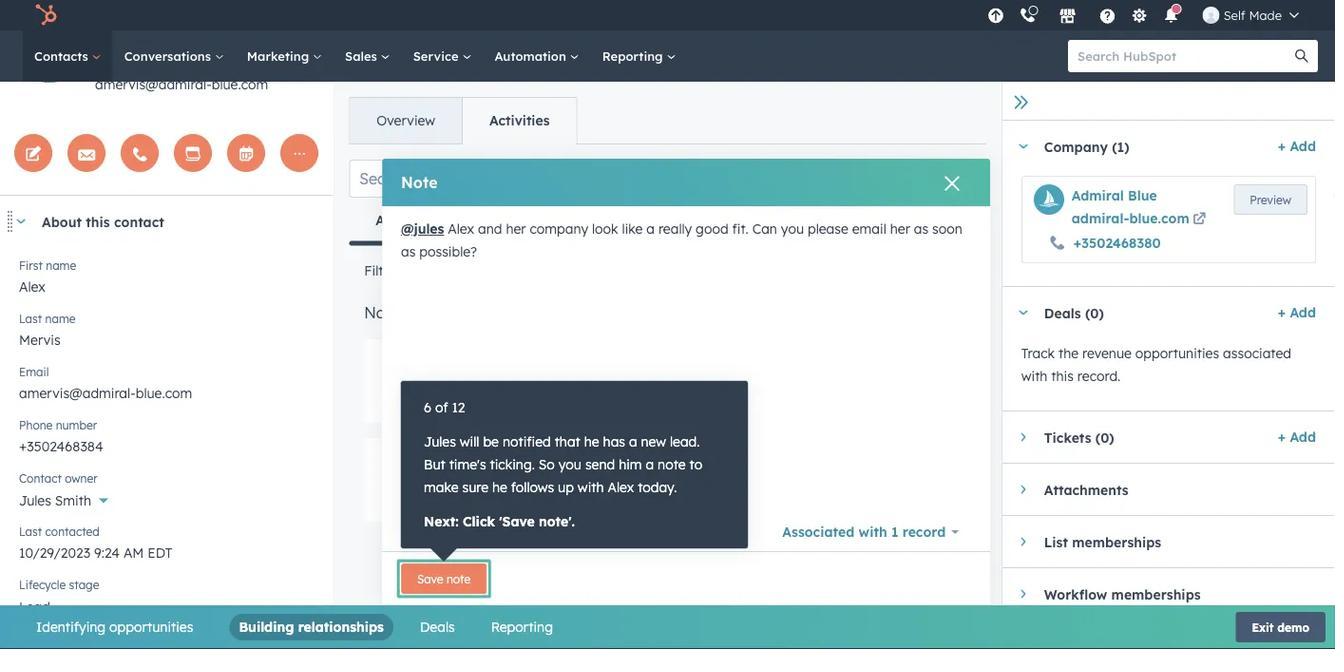 Task type: locate. For each thing, give the bounding box(es) containing it.
attachments
[[1045, 481, 1129, 498]]

like
[[622, 221, 643, 237]]

(1)
[[1113, 138, 1130, 155]]

2 + add button from the top
[[1279, 301, 1317, 324]]

you right can
[[781, 221, 804, 237]]

notifications button
[[1156, 0, 1188, 30]]

owner
[[65, 471, 98, 485]]

3 + add from the top
[[1279, 429, 1317, 445]]

1 vertical spatial as
[[401, 243, 416, 260]]

lead button
[[19, 589, 314, 620]]

with left the 1
[[859, 524, 888, 541]]

with inside popup button
[[859, 524, 888, 541]]

0 vertical spatial to
[[724, 388, 737, 405]]

deals button
[[420, 614, 455, 641]]

opportunities down 'deals (0)' "dropdown button"
[[1136, 345, 1220, 362]]

memberships
[[1073, 534, 1162, 550], [1112, 586, 1201, 603]]

calls link
[[637, 198, 720, 243]]

2 link opens in a new window image from the top
[[1194, 213, 1207, 227]]

deals up the the
[[1045, 304, 1082, 321]]

caret image for company (1)
[[1018, 144, 1029, 149]]

1 vertical spatial was
[[502, 487, 527, 503]]

0 vertical spatial blue.com
[[212, 76, 268, 93]]

this down the the
[[1052, 368, 1074, 385]]

1 horizontal spatial note
[[658, 456, 686, 473]]

caret image
[[15, 219, 27, 224], [1018, 310, 1029, 315], [1021, 484, 1026, 495], [1021, 589, 1026, 600]]

memberships inside workflow memberships dropdown button
[[1112, 586, 1201, 603]]

tab list for november 2023
[[349, 97, 578, 145]]

0 vertical spatial you
[[781, 221, 804, 237]]

blue.com down marketing
[[212, 76, 268, 93]]

workflow
[[1045, 586, 1108, 603]]

0 vertical spatial with
[[1022, 368, 1048, 385]]

contacts link
[[23, 30, 113, 82]]

caret image inside workflow memberships dropdown button
[[1021, 589, 1026, 600]]

1 + add from the top
[[1279, 138, 1317, 155]]

0 horizontal spatial her
[[506, 221, 526, 237]]

2 vertical spatial +
[[1279, 429, 1287, 445]]

0 vertical spatial + add
[[1279, 138, 1317, 155]]

1 vertical spatial add
[[1291, 304, 1317, 321]]

he
[[584, 434, 600, 450], [493, 479, 508, 496]]

marketing link
[[236, 30, 334, 82]]

mervis up click
[[454, 487, 499, 503]]

6
[[424, 399, 432, 416]]

identifying opportunities
[[36, 619, 193, 636]]

1 + add button from the top
[[1279, 135, 1317, 158]]

admiral sides image
[[1034, 184, 1065, 215]]

jules for jules
[[424, 434, 456, 450]]

0 vertical spatial name
[[46, 258, 76, 272]]

1 vertical spatial you
[[559, 456, 582, 473]]

save note
[[417, 572, 471, 586]]

emails link
[[543, 198, 637, 243]]

the
[[1059, 345, 1079, 362]]

0 vertical spatial stage
[[501, 388, 537, 405]]

filter left by:
[[364, 262, 396, 279]]

lifecycle inside lifecycle stage lead
[[19, 578, 66, 592]]

1 horizontal spatial lifecycle
[[421, 358, 480, 374]]

caret image for deals (0)
[[1018, 310, 1029, 315]]

blue.com for admiral-
[[1130, 210, 1190, 227]]

1 horizontal spatial created
[[531, 487, 579, 503]]

blue.com down blue
[[1130, 210, 1190, 227]]

really
[[659, 221, 692, 237]]

you down that
[[559, 456, 582, 473]]

blue.com inside admiral-blue.com "button"
[[1130, 210, 1190, 227]]

upgrade image
[[988, 8, 1005, 25]]

0 horizontal spatial contact
[[19, 471, 62, 485]]

1 vertical spatial tab list
[[349, 198, 987, 244]]

link opens in a new window image
[[1194, 209, 1207, 232], [1194, 213, 1207, 227]]

amervis@admiral-
[[95, 76, 212, 93]]

blue.com for amervis@admiral-
[[212, 76, 268, 93]]

1 horizontal spatial you
[[781, 221, 804, 237]]

with down the track
[[1022, 368, 1048, 385]]

2 last from the top
[[19, 524, 42, 539]]

caret image left about
[[15, 219, 27, 224]]

0 vertical spatial tab list
[[349, 97, 578, 145]]

+ add up preview
[[1279, 138, 1317, 155]]

0 horizontal spatial you
[[559, 456, 582, 473]]

1 vertical spatial note
[[447, 572, 471, 586]]

a right has
[[629, 434, 638, 450]]

1 vertical spatial mervis
[[454, 487, 499, 503]]

(0)
[[1086, 304, 1105, 321], [1096, 429, 1115, 446]]

0 horizontal spatial to
[[690, 456, 703, 473]]

1 last from the top
[[19, 311, 42, 326]]

1 add from the top
[[1291, 138, 1317, 155]]

filter inside "popup button"
[[426, 262, 460, 279]]

name right first
[[46, 258, 76, 272]]

the
[[421, 388, 444, 405]]

1 horizontal spatial blue.com
[[1130, 210, 1190, 227]]

3 + add button from the top
[[1279, 426, 1317, 449]]

email
[[19, 365, 49, 379]]

caret image for list memberships
[[1021, 536, 1026, 548]]

filter by:
[[364, 262, 418, 279]]

caret image left tickets
[[1021, 432, 1026, 443]]

2 filter from the left
[[426, 262, 460, 279]]

contact for contact created
[[421, 456, 474, 473]]

alex mervis was created
[[421, 487, 579, 503]]

collapse all
[[876, 170, 952, 187]]

Email text field
[[19, 376, 314, 406]]

1 horizontal spatial was
[[637, 388, 662, 405]]

0 horizontal spatial reporting
[[491, 619, 553, 636]]

save
[[417, 572, 444, 586]]

contact up make
[[421, 456, 474, 473]]

1 vertical spatial to
[[690, 456, 703, 473]]

2 her from the left
[[891, 221, 911, 237]]

0 vertical spatial +
[[1279, 138, 1287, 155]]

you
[[781, 221, 804, 237], [559, 456, 582, 473]]

a inside and her company look like a really good fit. can you please email her as soon as possible?
[[647, 221, 655, 237]]

+ add down associated
[[1279, 429, 1317, 445]]

caret image inside company (1) dropdown button
[[1018, 144, 1029, 149]]

1 vertical spatial with
[[578, 479, 604, 496]]

he left has
[[584, 434, 600, 450]]

0 vertical spatial (0)
[[1086, 304, 1105, 321]]

caret image left the workflow
[[1021, 589, 1026, 600]]

0 vertical spatial lifecycle
[[421, 358, 480, 374]]

2 add from the top
[[1291, 304, 1317, 321]]

0 horizontal spatial filter
[[364, 262, 396, 279]]

can
[[753, 221, 778, 237]]

1 vertical spatial jules
[[19, 493, 51, 509]]

1 horizontal spatial mervis
[[592, 388, 634, 405]]

2 vertical spatial add
[[1291, 429, 1317, 445]]

2 vertical spatial with
[[859, 524, 888, 541]]

list memberships button
[[1003, 516, 1317, 568]]

1 horizontal spatial contact
[[421, 456, 474, 473]]

stage left for
[[501, 388, 537, 405]]

service
[[413, 48, 462, 64]]

relationships
[[298, 619, 384, 636]]

0 horizontal spatial stage
[[69, 578, 99, 592]]

to left lead
[[724, 388, 737, 405]]

1 vertical spatial stage
[[69, 578, 99, 592]]

1 + from the top
[[1279, 138, 1287, 155]]

1 vertical spatial caret image
[[1021, 432, 1026, 443]]

filter for filter by:
[[364, 262, 396, 279]]

(0) inside tickets (0) dropdown button
[[1096, 429, 1115, 446]]

name down first name
[[45, 311, 76, 326]]

memberships inside the list memberships dropdown button
[[1073, 534, 1162, 550]]

with inside track the revenue opportunities associated with this record.
[[1022, 368, 1048, 385]]

0 horizontal spatial he
[[493, 479, 508, 496]]

1 vertical spatial opportunities
[[109, 619, 193, 636]]

(0) inside 'deals (0)' "dropdown button"
[[1086, 304, 1105, 321]]

caret image inside 'deals (0)' "dropdown button"
[[1018, 310, 1029, 315]]

filter
[[364, 262, 396, 279], [426, 262, 460, 279]]

calling icon image
[[1020, 7, 1037, 24]]

1 horizontal spatial her
[[891, 221, 911, 237]]

alex up next:
[[421, 487, 450, 503]]

(0) right tickets
[[1096, 429, 1115, 446]]

1 vertical spatial deals
[[420, 619, 455, 636]]

(0) up revenue
[[1086, 304, 1105, 321]]

0 vertical spatial opportunities
[[1136, 345, 1220, 362]]

as left soon
[[914, 221, 929, 237]]

0 vertical spatial deals
[[1045, 304, 1082, 321]]

memberships down the list memberships dropdown button
[[1112, 586, 1201, 603]]

a right him
[[646, 456, 654, 473]]

+ up preview
[[1279, 138, 1287, 155]]

her right the email
[[891, 221, 911, 237]]

lifecycle
[[421, 358, 480, 374], [19, 578, 66, 592]]

calling icon button
[[1012, 3, 1045, 28]]

'save
[[499, 513, 535, 530]]

0 horizontal spatial jules
[[19, 493, 51, 509]]

deals inside "dropdown button"
[[1045, 304, 1082, 321]]

1 vertical spatial a
[[629, 434, 638, 450]]

record.
[[1078, 368, 1121, 385]]

+ down associated
[[1279, 429, 1287, 445]]

2 tab list from the top
[[349, 198, 987, 244]]

as up by:
[[401, 243, 416, 260]]

november 2023 tab panel
[[349, 243, 987, 537]]

Phone number text field
[[19, 429, 314, 459]]

1 horizontal spatial this
[[1052, 368, 1074, 385]]

alex right for
[[562, 388, 588, 405]]

soon
[[933, 221, 963, 237]]

mervis up has
[[592, 388, 634, 405]]

3 + from the top
[[1279, 429, 1287, 445]]

0 vertical spatial memberships
[[1073, 534, 1162, 550]]

jules down 'contact owner'
[[19, 493, 51, 509]]

last down first
[[19, 311, 42, 326]]

tab list containing overview
[[349, 97, 578, 145]]

last down jules smith
[[19, 524, 42, 539]]

this
[[86, 213, 110, 230], [1052, 368, 1074, 385]]

tickets
[[1045, 429, 1092, 446]]

0 vertical spatial add
[[1291, 138, 1317, 155]]

tab list
[[349, 97, 578, 145], [349, 198, 987, 244]]

1 vertical spatial name
[[45, 311, 76, 326]]

1 horizontal spatial jules
[[424, 434, 456, 450]]

caret image left list
[[1021, 536, 1026, 548]]

+3502468380
[[1074, 234, 1162, 251]]

2 vertical spatial caret image
[[1021, 536, 1026, 548]]

contact inside november 2023 tab panel
[[421, 456, 474, 473]]

add
[[1291, 138, 1317, 155], [1291, 304, 1317, 321], [1291, 429, 1317, 445]]

+ add up associated
[[1279, 304, 1317, 321]]

preview button
[[1234, 184, 1308, 215]]

caret image left 'attachments'
[[1021, 484, 1026, 495]]

0 vertical spatial caret image
[[1018, 144, 1029, 149]]

1 horizontal spatial stage
[[501, 388, 537, 405]]

lifecycle up lead
[[19, 578, 66, 592]]

0 vertical spatial a
[[647, 221, 655, 237]]

send
[[586, 456, 615, 473]]

1 horizontal spatial reporting
[[603, 48, 667, 64]]

but
[[424, 456, 446, 473]]

hubspot image
[[34, 4, 57, 27]]

conversations link
[[113, 30, 236, 82]]

created down be
[[478, 456, 529, 473]]

jules inside popup button
[[19, 493, 51, 509]]

2 vertical spatial + add button
[[1279, 426, 1317, 449]]

last name
[[19, 311, 76, 326]]

0 horizontal spatial opportunities
[[109, 619, 193, 636]]

0 vertical spatial last
[[19, 311, 42, 326]]

0 vertical spatial this
[[86, 213, 110, 230]]

caret image
[[1018, 144, 1029, 149], [1021, 432, 1026, 443], [1021, 536, 1026, 548]]

phone number
[[19, 418, 97, 432]]

1 vertical spatial lifecycle
[[19, 578, 66, 592]]

1 filter from the left
[[364, 262, 396, 279]]

lifecycle for lifecycle change
[[421, 358, 480, 374]]

with down send
[[578, 479, 604, 496]]

+ add button for company (1)
[[1279, 135, 1317, 158]]

deals
[[1045, 304, 1082, 321], [420, 619, 455, 636]]

0 horizontal spatial with
[[578, 479, 604, 496]]

self made menu
[[983, 0, 1313, 30]]

caret image inside about this contact dropdown button
[[15, 219, 27, 224]]

1 horizontal spatial filter
[[426, 262, 460, 279]]

exit
[[1253, 620, 1275, 635]]

1 vertical spatial +
[[1279, 304, 1287, 321]]

1 vertical spatial + add
[[1279, 304, 1317, 321]]

november
[[364, 303, 439, 322]]

company
[[530, 221, 589, 237]]

he right sure
[[493, 479, 508, 496]]

settings image
[[1132, 8, 1149, 25]]

opportunities inside track the revenue opportunities associated with this record.
[[1136, 345, 1220, 362]]

by:
[[400, 262, 418, 279]]

admiral
[[1072, 187, 1125, 204]]

was up "'save"
[[502, 487, 527, 503]]

please
[[808, 221, 849, 237]]

today.
[[638, 479, 677, 496]]

+ up associated
[[1279, 304, 1287, 321]]

+ add button down associated
[[1279, 426, 1317, 449]]

1 horizontal spatial opportunities
[[1136, 345, 1220, 362]]

0 vertical spatial mervis
[[592, 388, 634, 405]]

filter for filter activity (26/26)
[[426, 262, 460, 279]]

1 horizontal spatial as
[[914, 221, 929, 237]]

note down "lead." in the right bottom of the page
[[658, 456, 686, 473]]

2 vertical spatial + add
[[1279, 429, 1317, 445]]

caret image inside the list memberships dropdown button
[[1021, 536, 1026, 548]]

1 vertical spatial created
[[531, 487, 579, 503]]

deals down save note button
[[420, 619, 455, 636]]

to
[[724, 388, 737, 405], [690, 456, 703, 473]]

1 link opens in a new window image from the top
[[1194, 209, 1207, 232]]

0 horizontal spatial was
[[502, 487, 527, 503]]

2 + from the top
[[1279, 304, 1287, 321]]

lifecycle change
[[421, 358, 533, 374]]

+ add button up preview
[[1279, 135, 1317, 158]]

about this contact
[[42, 213, 164, 230]]

0 vertical spatial created
[[478, 456, 529, 473]]

november 2023
[[364, 303, 478, 322]]

1 vertical spatial (0)
[[1096, 429, 1115, 446]]

1 horizontal spatial deals
[[1045, 304, 1082, 321]]

1 vertical spatial last
[[19, 524, 42, 539]]

created up note'.
[[531, 487, 579, 503]]

filter down possible? at top left
[[426, 262, 460, 279]]

last for last contacted
[[19, 524, 42, 539]]

Search search field
[[349, 160, 574, 198]]

0 horizontal spatial blue.com
[[212, 76, 268, 93]]

stage up identifying
[[69, 578, 99, 592]]

mervis
[[592, 388, 634, 405], [454, 487, 499, 503]]

revenue
[[1083, 345, 1132, 362]]

her
[[506, 221, 526, 237], [891, 221, 911, 237]]

0 horizontal spatial note
[[447, 572, 471, 586]]

with
[[1022, 368, 1048, 385], [578, 479, 604, 496], [859, 524, 888, 541]]

1 vertical spatial memberships
[[1112, 586, 1201, 603]]

2 + add from the top
[[1279, 304, 1317, 321]]

contact up jules smith
[[19, 471, 62, 485]]

memberships up workflow memberships
[[1073, 534, 1162, 550]]

caret image for tickets (0)
[[1021, 432, 1026, 443]]

you inside and her company look like a really good fit. can you please email her as soon as possible?
[[781, 221, 804, 237]]

1 horizontal spatial with
[[859, 524, 888, 541]]

note
[[658, 456, 686, 473], [447, 572, 471, 586]]

1
[[892, 524, 899, 541]]

1 vertical spatial this
[[1052, 368, 1074, 385]]

3 add from the top
[[1291, 429, 1317, 445]]

a right like
[[647, 221, 655, 237]]

0 horizontal spatial lifecycle
[[19, 578, 66, 592]]

caret image left company
[[1018, 144, 1029, 149]]

list memberships
[[1045, 534, 1162, 550]]

caret image inside tickets (0) dropdown button
[[1021, 432, 1026, 443]]

about this contact button
[[0, 196, 314, 247]]

1 her from the left
[[506, 221, 526, 237]]

him
[[619, 456, 642, 473]]

note right 'save'
[[447, 572, 471, 586]]

1 vertical spatial + add button
[[1279, 301, 1317, 324]]

caret image inside attachments dropdown button
[[1021, 484, 1026, 495]]

caret image up the track
[[1018, 310, 1029, 315]]

Last name text field
[[19, 322, 314, 353]]

this right about
[[86, 213, 110, 230]]

self made button
[[1192, 0, 1311, 30]]

her right 'and'
[[506, 221, 526, 237]]

was
[[637, 388, 662, 405], [502, 487, 527, 503]]

stage inside november 2023 tab panel
[[501, 388, 537, 405]]

lifecycle inside november 2023 tab panel
[[421, 358, 480, 374]]

change
[[484, 358, 533, 374]]

sure
[[463, 479, 489, 496]]

jules for jules smith
[[19, 493, 51, 509]]

lifecycle up the
[[421, 358, 480, 374]]

2 horizontal spatial with
[[1022, 368, 1048, 385]]

0 vertical spatial reporting
[[603, 48, 667, 64]]

1 tab list from the top
[[349, 97, 578, 145]]

1 horizontal spatial to
[[724, 388, 737, 405]]

a
[[647, 221, 655, 237], [629, 434, 638, 450], [646, 456, 654, 473]]

+ add button up associated
[[1279, 301, 1317, 324]]

to down "lead." in the right bottom of the page
[[690, 456, 703, 473]]

tickets (0) button
[[1003, 412, 1271, 463]]

and her company look like a really good fit. can you please email her as soon as possible?
[[401, 221, 963, 260]]

tab list containing activity
[[349, 198, 987, 244]]

0 vertical spatial note
[[658, 456, 686, 473]]

0 horizontal spatial this
[[86, 213, 110, 230]]

deals (0) button
[[1003, 287, 1271, 338]]

0 vertical spatial + add button
[[1279, 135, 1317, 158]]

was left changed
[[637, 388, 662, 405]]

caret image for about this contact
[[15, 219, 27, 224]]

jules up the but
[[424, 434, 456, 450]]

opportunities down last contacted text field
[[109, 619, 193, 636]]

alex down him
[[608, 479, 634, 496]]

created
[[478, 456, 529, 473], [531, 487, 579, 503]]

0 vertical spatial jules
[[424, 434, 456, 450]]



Task type: describe. For each thing, give the bounding box(es) containing it.
caret image for attachments
[[1021, 484, 1026, 495]]

filter activity (26/26) button
[[426, 258, 580, 284]]

save note button
[[401, 564, 487, 594]]

identifying opportunities button
[[36, 614, 193, 641]]

notifications image
[[1164, 9, 1181, 26]]

settings link
[[1128, 5, 1152, 25]]

0 horizontal spatial created
[[478, 456, 529, 473]]

(26/26)
[[519, 262, 567, 279]]

fit.
[[733, 221, 749, 237]]

follows
[[511, 479, 554, 496]]

0 vertical spatial was
[[637, 388, 662, 405]]

+ add button for tickets (0)
[[1279, 426, 1317, 449]]

and
[[478, 221, 502, 237]]

number
[[56, 418, 97, 432]]

(0) for tickets (0)
[[1096, 429, 1115, 446]]

track the revenue opportunities associated with this record.
[[1022, 345, 1292, 385]]

lead
[[741, 388, 768, 405]]

stage inside lifecycle stage lead
[[69, 578, 99, 592]]

1 horizontal spatial he
[[584, 434, 600, 450]]

the lifecycle stage for alex mervis was changed to lead
[[421, 388, 768, 405]]

+ for tickets (0)
[[1279, 429, 1287, 445]]

0 horizontal spatial mervis
[[454, 487, 499, 503]]

(0) for deals (0)
[[1086, 304, 1105, 321]]

contact for contact owner
[[19, 471, 62, 485]]

contact
[[114, 213, 164, 230]]

tab list for contact created
[[349, 198, 987, 244]]

@jules alex
[[401, 221, 475, 237]]

first name
[[19, 258, 76, 272]]

+ add for tickets (0)
[[1279, 429, 1317, 445]]

emails
[[570, 212, 611, 229]]

has
[[603, 434, 626, 450]]

admiral-blue.com
[[1072, 210, 1190, 227]]

preview
[[1251, 193, 1292, 207]]

lead.
[[670, 434, 700, 450]]

to inside november 2023 tab panel
[[724, 388, 737, 405]]

activities
[[490, 112, 550, 129]]

0 horizontal spatial as
[[401, 243, 416, 260]]

notes
[[479, 212, 516, 229]]

tasks
[[747, 212, 781, 229]]

tasks link
[[720, 198, 808, 243]]

lifecycle
[[448, 388, 498, 405]]

associated
[[783, 524, 855, 541]]

email
[[853, 221, 887, 237]]

name for first name
[[46, 258, 76, 272]]

contact created
[[421, 456, 529, 473]]

deals for deals (0)
[[1045, 304, 1082, 321]]

First name text field
[[19, 269, 314, 300]]

memberships for list memberships
[[1073, 534, 1162, 550]]

last for last name
[[19, 311, 42, 326]]

associated with 1 record
[[783, 524, 946, 541]]

look
[[592, 221, 619, 237]]

you inside will be notified that he has a new lead. but time's ticking. so you send him a note to make sure he follows up with
[[559, 456, 582, 473]]

Search HubSpot search field
[[1069, 40, 1302, 72]]

of
[[435, 399, 448, 416]]

with inside will be notified that he has a new lead. but time's ticking. so you send him a note to make sure he follows up with
[[578, 479, 604, 496]]

to inside will be notified that he has a new lead. but time's ticking. so you send him a note to make sure he follows up with
[[690, 456, 703, 473]]

1 vertical spatial he
[[493, 479, 508, 496]]

notes link
[[452, 198, 543, 243]]

contact owner
[[19, 471, 98, 485]]

collapse
[[876, 170, 932, 187]]

list
[[1045, 534, 1069, 550]]

amervis@admiral-blue.com
[[95, 76, 268, 93]]

be
[[483, 434, 499, 450]]

@jules
[[401, 221, 444, 237]]

lifecycle stage lead
[[19, 578, 99, 616]]

self
[[1224, 7, 1246, 23]]

record
[[903, 524, 946, 541]]

add for tickets (0)
[[1291, 429, 1317, 445]]

2 vertical spatial a
[[646, 456, 654, 473]]

lead
[[19, 599, 50, 616]]

help button
[[1092, 0, 1125, 30]]

building
[[239, 619, 294, 636]]

tickets (0)
[[1045, 429, 1115, 446]]

smith
[[55, 493, 91, 509]]

note
[[401, 173, 438, 192]]

associated with 1 record button
[[770, 513, 972, 551]]

this inside dropdown button
[[86, 213, 110, 230]]

add for company (1)
[[1291, 138, 1317, 155]]

admiral blue
[[1072, 187, 1158, 204]]

this inside track the revenue opportunities associated with this record.
[[1052, 368, 1074, 385]]

note'.
[[539, 513, 575, 530]]

+ for deals (0)
[[1279, 304, 1287, 321]]

+ add button for deals (0)
[[1279, 301, 1317, 324]]

+ add for company (1)
[[1279, 138, 1317, 155]]

activity
[[465, 262, 515, 279]]

lifecycle for lifecycle stage lead
[[19, 578, 66, 592]]

+ add for deals (0)
[[1279, 304, 1317, 321]]

phone
[[19, 418, 53, 432]]

exit demo button
[[1236, 612, 1326, 643]]

will be notified that he has a new lead. but time's ticking. so you send him a note to make sure he follows up with
[[424, 434, 703, 496]]

associated
[[1224, 345, 1292, 362]]

opportunities inside "button"
[[109, 619, 193, 636]]

last contacted
[[19, 524, 100, 539]]

help image
[[1100, 9, 1117, 26]]

new
[[641, 434, 667, 450]]

activities link
[[462, 98, 577, 144]]

admiral-blue.com button
[[1072, 207, 1210, 232]]

12
[[452, 399, 465, 416]]

overview link
[[350, 98, 462, 144]]

add for deals (0)
[[1291, 304, 1317, 321]]

time's
[[449, 456, 486, 473]]

ticking.
[[490, 456, 535, 473]]

upgrade link
[[985, 5, 1009, 25]]

1 vertical spatial reporting
[[491, 619, 553, 636]]

caret image for workflow memberships
[[1021, 589, 1026, 600]]

ruby anderson image
[[1203, 7, 1221, 24]]

next: click 'save note'.
[[424, 513, 575, 530]]

company
[[1045, 138, 1109, 155]]

alex up possible? at top left
[[448, 221, 475, 237]]

memberships for workflow memberships
[[1112, 586, 1201, 603]]

marketplaces button
[[1048, 0, 1088, 30]]

contacts
[[34, 48, 92, 64]]

reporting button
[[491, 614, 553, 641]]

deals for deals
[[420, 619, 455, 636]]

marketplaces image
[[1060, 9, 1077, 26]]

search image
[[1296, 49, 1309, 63]]

name for last name
[[45, 311, 76, 326]]

make
[[424, 479, 459, 496]]

note inside button
[[447, 572, 471, 586]]

building relationships
[[239, 619, 384, 636]]

0 vertical spatial as
[[914, 221, 929, 237]]

click
[[463, 513, 495, 530]]

jules smith
[[19, 493, 91, 509]]

good
[[696, 221, 729, 237]]

that
[[555, 434, 581, 450]]

Last contacted text field
[[19, 535, 314, 566]]

search button
[[1286, 40, 1319, 72]]

+ for company (1)
[[1279, 138, 1287, 155]]

blue
[[1129, 187, 1158, 204]]

note inside will be notified that he has a new lead. but time's ticking. so you send him a note to make sure he follows up with
[[658, 456, 686, 473]]

workflow memberships button
[[1003, 569, 1317, 620]]



Task type: vqa. For each thing, say whether or not it's contained in the screenshot.
Smith
yes



